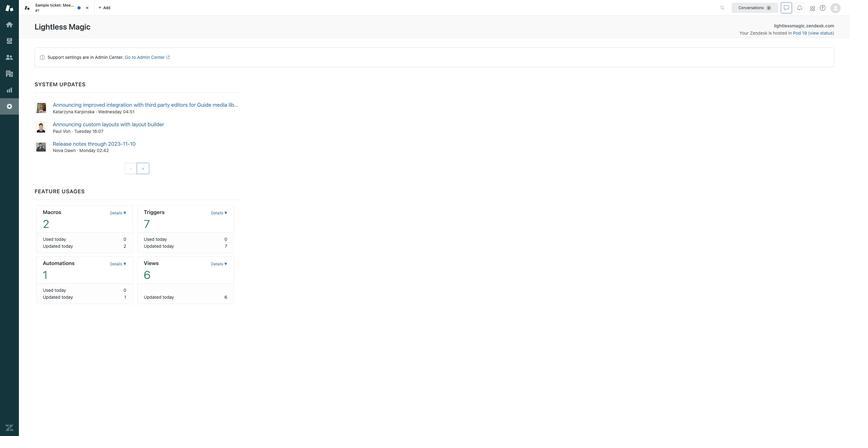 Task type: describe. For each thing, give the bounding box(es) containing it.
▼ for 6
[[224, 262, 227, 266]]

updated for 6
[[144, 294, 161, 300]]

settings
[[65, 54, 81, 60]]

updated today for 2
[[43, 243, 73, 249]]

details for 1
[[110, 262, 122, 266]]

sample ticket: meet the ticket #1
[[35, 3, 91, 13]]

updated for 2
[[43, 243, 60, 249]]

0 for 1
[[124, 288, 126, 293]]

the
[[73, 3, 79, 8]]

announcing for announcing improved integration with third party editors for guide media library
[[53, 102, 82, 108]]

views 6
[[144, 260, 159, 281]]

support
[[48, 54, 64, 60]]

ticket:
[[50, 3, 62, 8]]

center.
[[109, 54, 124, 60]]

zendesk support image
[[5, 4, 14, 12]]

16:07
[[92, 128, 103, 134]]

used today for 7
[[144, 237, 167, 242]]

‹
[[130, 166, 132, 171]]

through
[[88, 141, 107, 147]]

for
[[189, 102, 196, 108]]

main element
[[0, 0, 19, 436]]

▼ for 7
[[224, 211, 227, 215]]

1 admin from the left
[[95, 54, 108, 60]]

paul von
[[53, 128, 71, 134]]

notifications image
[[797, 5, 802, 10]]

›
[[142, 166, 144, 171]]

with for layouts
[[120, 121, 130, 127]]

guide
[[197, 102, 211, 108]]

announcing for announcing custom layouts with layout builder
[[53, 121, 82, 127]]

ticket
[[80, 3, 91, 8]]

nova dawn
[[53, 148, 76, 153]]

pod
[[793, 30, 801, 36]]

get started image
[[5, 20, 14, 29]]

1 inside automations 1
[[43, 268, 48, 281]]

system
[[35, 81, 58, 88]]

announcing improved integration with third party editors for guide media library
[[53, 102, 244, 108]]

zendesk image
[[5, 424, 14, 432]]

zendesk
[[750, 30, 767, 36]]

(
[[808, 30, 810, 36]]

details for 6
[[211, 262, 223, 266]]

organizations image
[[5, 70, 14, 78]]

in inside lightlessmagic .zendesk.com your zendesk is hosted in pod 19 ( view status )
[[788, 30, 792, 36]]

feature
[[35, 188, 60, 195]]

▼ for 1
[[123, 262, 126, 266]]

integration
[[107, 102, 132, 108]]

2 admin from the left
[[137, 54, 150, 60]]

add
[[103, 5, 110, 10]]

layout
[[132, 121, 146, 127]]

details ▼ for 1
[[110, 262, 126, 266]]

notes
[[73, 141, 86, 147]]

details for 2
[[110, 211, 122, 215]]

19
[[802, 30, 807, 36]]

#1
[[35, 8, 39, 13]]

pod 19 link
[[793, 30, 808, 36]]

are
[[83, 54, 89, 60]]

view status link
[[810, 30, 833, 36]]

customers image
[[5, 53, 14, 61]]

02:42
[[97, 148, 109, 153]]

nova
[[53, 148, 63, 153]]

details ▼ for 7
[[211, 211, 227, 215]]

tab containing sample ticket: meet the ticket
[[19, 0, 94, 16]]

1 horizontal spatial 1
[[124, 294, 126, 300]]

conversations
[[739, 5, 764, 10]]

feature usages
[[35, 188, 85, 195]]

automations
[[43, 260, 75, 266]]

macros 2
[[43, 209, 61, 230]]

tuesday 16:07
[[74, 128, 103, 134]]

details for 7
[[211, 211, 223, 215]]

used for 1
[[43, 288, 53, 293]]

party
[[157, 102, 170, 108]]

editors
[[171, 102, 188, 108]]

third
[[145, 102, 156, 108]]

zendesk products image
[[810, 6, 815, 11]]

system updates
[[35, 81, 86, 88]]

monday 02:42
[[79, 148, 109, 153]]

katarzyna
[[53, 109, 73, 114]]

automations 1
[[43, 260, 75, 281]]

1 vertical spatial 2
[[124, 243, 126, 249]]

usages
[[62, 188, 85, 195]]

button displays agent's chat status as invisible. image
[[784, 5, 789, 10]]

sample
[[35, 3, 49, 8]]

monday
[[79, 148, 96, 153]]

your
[[740, 30, 749, 36]]

add button
[[94, 0, 114, 15]]

von
[[63, 128, 71, 134]]

center
[[151, 54, 165, 60]]

improved
[[83, 102, 105, 108]]

status containing support settings are in admin center.
[[35, 48, 834, 67]]



Task type: vqa. For each thing, say whether or not it's contained in the screenshot.
through
yes



Task type: locate. For each thing, give the bounding box(es) containing it.
karpinska
[[74, 109, 94, 114]]

tuesday
[[74, 128, 91, 134]]

view
[[810, 30, 819, 36]]

updated for 1
[[43, 294, 60, 300]]

7 inside triggers 7
[[144, 217, 150, 230]]

updated today up views
[[144, 243, 174, 249]]

)
[[833, 30, 834, 36]]

media
[[213, 102, 227, 108]]

04:51
[[123, 109, 135, 114]]

▼
[[123, 211, 126, 215], [224, 211, 227, 215], [123, 262, 126, 266], [224, 262, 227, 266]]

0 vertical spatial in
[[788, 30, 792, 36]]

in inside status
[[90, 54, 94, 60]]

wednesday 04:51
[[98, 109, 135, 114]]

details ▼ for 2
[[110, 211, 126, 215]]

used today for 1
[[43, 288, 66, 293]]

7
[[144, 217, 150, 230], [225, 243, 227, 249]]

used
[[43, 237, 53, 242], [144, 237, 154, 242], [43, 288, 53, 293]]

announcing up von
[[53, 121, 82, 127]]

admin left center.
[[95, 54, 108, 60]]

updated for 7
[[144, 243, 161, 249]]

library
[[229, 102, 244, 108]]

11-
[[123, 141, 130, 147]]

1
[[43, 268, 48, 281], [124, 294, 126, 300]]

used today for 2
[[43, 237, 66, 242]]

reporting image
[[5, 86, 14, 94]]

updated today for 7
[[144, 243, 174, 249]]

1 vertical spatial 1
[[124, 294, 126, 300]]

triggers 7
[[144, 209, 165, 230]]

status
[[820, 30, 833, 36]]

wednesday
[[98, 109, 122, 114]]

0 horizontal spatial 6
[[144, 268, 151, 281]]

details ▼ for 6
[[211, 262, 227, 266]]

conversations button
[[732, 3, 778, 13]]

is
[[769, 30, 772, 36]]

0 vertical spatial 1
[[43, 268, 48, 281]]

updated today for 6
[[144, 294, 174, 300]]

views image
[[5, 37, 14, 45]]

0 horizontal spatial with
[[120, 121, 130, 127]]

updated up "automations"
[[43, 243, 60, 249]]

1 announcing from the top
[[53, 102, 82, 108]]

1 horizontal spatial with
[[134, 102, 144, 108]]

1 vertical spatial announcing
[[53, 121, 82, 127]]

get help image
[[820, 5, 826, 11]]

1 horizontal spatial admin
[[137, 54, 150, 60]]

builder
[[148, 121, 164, 127]]

with for integration
[[134, 102, 144, 108]]

today
[[55, 237, 66, 242], [156, 237, 167, 242], [62, 243, 73, 249], [163, 243, 174, 249], [55, 288, 66, 293], [62, 294, 73, 300], [163, 294, 174, 300]]

go
[[125, 54, 131, 60]]

used down triggers 7
[[144, 237, 154, 242]]

0 vertical spatial 7
[[144, 217, 150, 230]]

with down 04:51
[[120, 121, 130, 127]]

updated today down automations 1
[[43, 294, 73, 300]]

lightless
[[35, 22, 67, 31]]

macros
[[43, 209, 61, 215]]

updated today down views 6
[[144, 294, 174, 300]]

used today down automations 1
[[43, 288, 66, 293]]

announcing up katarzyna
[[53, 102, 82, 108]]

1 horizontal spatial in
[[788, 30, 792, 36]]

used today down triggers 7
[[144, 237, 167, 242]]

1 horizontal spatial 2
[[124, 243, 126, 249]]

lightlessmagic .zendesk.com your zendesk is hosted in pod 19 ( view status )
[[740, 23, 834, 36]]

with left third
[[134, 102, 144, 108]]

lightlessmagic
[[774, 23, 805, 28]]

announcing custom layouts with layout builder
[[53, 121, 164, 127]]

.zendesk.com
[[805, 23, 834, 28]]

updated today for 1
[[43, 294, 73, 300]]

1 vertical spatial with
[[120, 121, 130, 127]]

1 vertical spatial 6
[[224, 294, 227, 300]]

updated
[[43, 243, 60, 249], [144, 243, 161, 249], [43, 294, 60, 300], [144, 294, 161, 300]]

in right the are
[[90, 54, 94, 60]]

details ▼
[[110, 211, 126, 215], [211, 211, 227, 215], [110, 262, 126, 266], [211, 262, 227, 266]]

10
[[130, 141, 136, 147]]

used down macros 2
[[43, 237, 53, 242]]

6 inside views 6
[[144, 268, 151, 281]]

1 horizontal spatial 6
[[224, 294, 227, 300]]

used down automations 1
[[43, 288, 53, 293]]

lightless magic
[[35, 22, 91, 31]]

2 announcing from the top
[[53, 121, 82, 127]]

› button
[[137, 163, 149, 174]]

2023-
[[108, 141, 123, 147]]

custom
[[83, 121, 101, 127]]

2
[[43, 217, 49, 230], [124, 243, 126, 249]]

2 inside macros 2
[[43, 217, 49, 230]]

0 horizontal spatial 2
[[43, 217, 49, 230]]

release notes through 2023-11-10
[[53, 141, 136, 147]]

details
[[110, 211, 122, 215], [211, 211, 223, 215], [110, 262, 122, 266], [211, 262, 223, 266]]

admin
[[95, 54, 108, 60], [137, 54, 150, 60]]

close image
[[84, 5, 90, 11]]

▼ for 2
[[123, 211, 126, 215]]

0 horizontal spatial 7
[[144, 217, 150, 230]]

1 vertical spatial in
[[90, 54, 94, 60]]

dawn
[[64, 148, 76, 153]]

0 horizontal spatial admin
[[95, 54, 108, 60]]

1 horizontal spatial 7
[[225, 243, 227, 249]]

tab
[[19, 0, 94, 16]]

status
[[35, 48, 834, 67]]

0 vertical spatial 6
[[144, 268, 151, 281]]

updated today up "automations"
[[43, 243, 73, 249]]

support settings are in admin center.
[[48, 54, 124, 60]]

triggers
[[144, 209, 165, 215]]

release
[[53, 141, 72, 147]]

views
[[144, 260, 159, 266]]

katarzyna karpinska
[[53, 109, 94, 114]]

0 horizontal spatial in
[[90, 54, 94, 60]]

‹ button
[[125, 163, 137, 174]]

paul
[[53, 128, 62, 134]]

0 vertical spatial with
[[134, 102, 144, 108]]

updated down automations 1
[[43, 294, 60, 300]]

announcing
[[53, 102, 82, 108], [53, 121, 82, 127]]

updates
[[59, 81, 86, 88]]

meet
[[63, 3, 72, 8]]

go to admin center
[[125, 54, 165, 60]]

to
[[132, 54, 136, 60]]

with
[[134, 102, 144, 108], [120, 121, 130, 127]]

used for 7
[[144, 237, 154, 242]]

admin right to
[[137, 54, 150, 60]]

(opens in a new tab) image
[[165, 56, 170, 59]]

magic
[[69, 22, 91, 31]]

0 for 2
[[124, 237, 126, 242]]

updated up views
[[144, 243, 161, 249]]

updated down views 6
[[144, 294, 161, 300]]

1 vertical spatial 7
[[225, 243, 227, 249]]

updated today
[[43, 243, 73, 249], [144, 243, 174, 249], [43, 294, 73, 300], [144, 294, 174, 300]]

in left pod
[[788, 30, 792, 36]]

used today
[[43, 237, 66, 242], [144, 237, 167, 242], [43, 288, 66, 293]]

hosted
[[773, 30, 787, 36]]

0 vertical spatial announcing
[[53, 102, 82, 108]]

go to admin center link
[[125, 54, 170, 60]]

layouts
[[102, 121, 119, 127]]

0 vertical spatial 2
[[43, 217, 49, 230]]

0
[[124, 237, 126, 242], [225, 237, 227, 242], [124, 288, 126, 293]]

used today down macros 2
[[43, 237, 66, 242]]

used for 2
[[43, 237, 53, 242]]

admin image
[[5, 102, 14, 111]]

0 horizontal spatial 1
[[43, 268, 48, 281]]

0 for 7
[[225, 237, 227, 242]]

tabs tab list
[[19, 0, 714, 16]]



